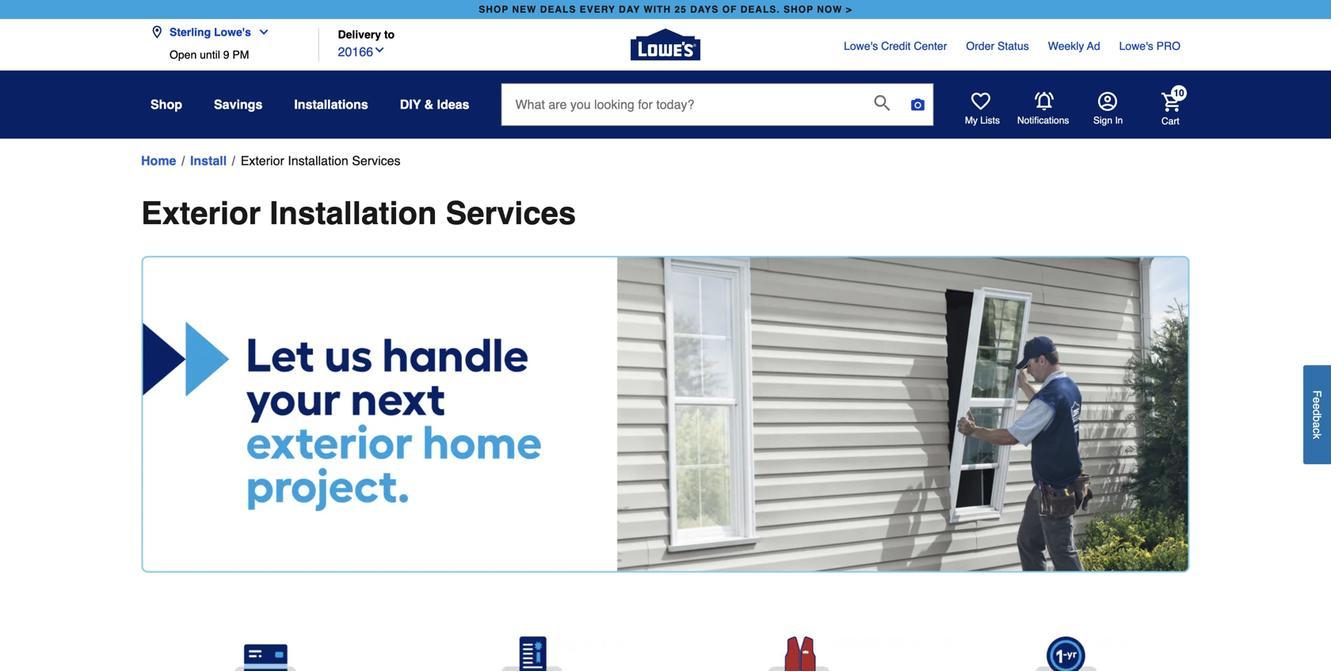 Task type: locate. For each thing, give the bounding box(es) containing it.
None search field
[[501, 83, 934, 141]]

25
[[675, 4, 687, 15]]

shop left the now
[[784, 4, 814, 15]]

sign in button
[[1093, 92, 1123, 127]]

1 horizontal spatial chevron down image
[[373, 44, 386, 56]]

lists
[[980, 115, 1000, 126]]

exterior installation services down installations button
[[241, 153, 401, 168]]

a dark blue background check icon. image
[[411, 637, 653, 671]]

exterior inside exterior installation services link
[[241, 153, 284, 168]]

lowe's pro link
[[1119, 38, 1181, 54]]

0 vertical spatial chevron down image
[[251, 26, 270, 38]]

exterior installation services down exterior installation services link
[[141, 195, 576, 231]]

chevron down image inside 20166 button
[[373, 44, 386, 56]]

lowe's inside "link"
[[844, 40, 878, 52]]

of
[[722, 4, 737, 15]]

lowe's home improvement notification center image
[[1035, 92, 1054, 111]]

f e e d b a c k button
[[1303, 365, 1331, 464]]

exterior
[[241, 153, 284, 168], [141, 195, 261, 231]]

diy
[[400, 97, 421, 112]]

shop left new
[[479, 4, 509, 15]]

1 horizontal spatial lowe's
[[844, 40, 878, 52]]

sign in
[[1093, 115, 1123, 126]]

lowe's for lowe's credit center
[[844, 40, 878, 52]]

lowe's pro
[[1119, 40, 1181, 52]]

shop button
[[151, 90, 182, 119]]

sterling
[[170, 26, 211, 38]]

installation down exterior installation services link
[[270, 195, 437, 231]]

&
[[424, 97, 433, 112]]

installations
[[294, 97, 368, 112]]

diy & ideas button
[[400, 90, 469, 119]]

20166 button
[[338, 41, 386, 61]]

lowe's for lowe's pro
[[1119, 40, 1153, 52]]

lowe's credit center link
[[844, 38, 947, 54]]

f
[[1311, 391, 1324, 397]]

search image
[[874, 95, 890, 111]]

my lists
[[965, 115, 1000, 126]]

until
[[200, 48, 220, 61]]

exterior right install at the top of page
[[241, 153, 284, 168]]

notifications
[[1017, 115, 1069, 126]]

chevron down image
[[251, 26, 270, 38], [373, 44, 386, 56]]

lowe's left credit
[[844, 40, 878, 52]]

open
[[170, 48, 197, 61]]

home link
[[141, 151, 176, 170]]

lowe's
[[214, 26, 251, 38], [844, 40, 878, 52], [1119, 40, 1153, 52]]

shop
[[151, 97, 182, 112]]

0 vertical spatial exterior
[[241, 153, 284, 168]]

e up "d"
[[1311, 397, 1324, 403]]

0 vertical spatial services
[[352, 153, 401, 168]]

shop
[[479, 4, 509, 15], [784, 4, 814, 15]]

a lowe's red vest icon. image
[[678, 637, 920, 671]]

sterling lowe's button
[[151, 16, 276, 48]]

0 horizontal spatial shop
[[479, 4, 509, 15]]

exterior installation services
[[241, 153, 401, 168], [141, 195, 576, 231]]

lowe's left pro
[[1119, 40, 1153, 52]]

1 vertical spatial chevron down image
[[373, 44, 386, 56]]

ideas
[[437, 97, 469, 112]]

exterior down the install link
[[141, 195, 261, 231]]

installation
[[288, 153, 348, 168], [270, 195, 437, 231]]

install link
[[190, 151, 227, 170]]

cart
[[1162, 115, 1179, 127]]

lowe's home improvement logo image
[[631, 10, 700, 80]]

1 horizontal spatial services
[[446, 195, 576, 231]]

open until 9 pm
[[170, 48, 249, 61]]

services
[[352, 153, 401, 168], [446, 195, 576, 231]]

my lists link
[[965, 92, 1000, 127]]

lowe's credit center
[[844, 40, 947, 52]]

lowe's up 9
[[214, 26, 251, 38]]

0 horizontal spatial lowe's
[[214, 26, 251, 38]]

order
[[966, 40, 994, 52]]

1 horizontal spatial shop
[[784, 4, 814, 15]]

installation down installations button
[[288, 153, 348, 168]]

a
[[1311, 422, 1324, 428]]

to
[[384, 28, 395, 41]]

status
[[998, 40, 1029, 52]]

e up b
[[1311, 403, 1324, 410]]

order status link
[[966, 38, 1029, 54]]

every
[[580, 4, 615, 15]]

0 horizontal spatial services
[[352, 153, 401, 168]]

2 e from the top
[[1311, 403, 1324, 410]]

install
[[190, 153, 227, 168]]

10
[[1174, 87, 1184, 99]]

2 horizontal spatial lowe's
[[1119, 40, 1153, 52]]

shop new deals every day with 25 days of deals. shop now > link
[[476, 0, 856, 19]]

1 shop from the left
[[479, 4, 509, 15]]

1 vertical spatial exterior
[[141, 195, 261, 231]]

1 vertical spatial installation
[[270, 195, 437, 231]]

center
[[914, 40, 947, 52]]

pm
[[232, 48, 249, 61]]

e
[[1311, 397, 1324, 403], [1311, 403, 1324, 410]]



Task type: describe. For each thing, give the bounding box(es) containing it.
lowe's home improvement cart image
[[1162, 93, 1181, 112]]

>
[[846, 4, 852, 15]]

1 vertical spatial exterior installation services
[[141, 195, 576, 231]]

c
[[1311, 428, 1324, 434]]

a blue 1-year labor warranty icon. image
[[945, 637, 1187, 671]]

d
[[1311, 410, 1324, 416]]

exterior installation services link
[[241, 151, 401, 170]]

weekly ad
[[1048, 40, 1100, 52]]

day
[[619, 4, 640, 15]]

lowe's inside button
[[214, 26, 251, 38]]

weekly
[[1048, 40, 1084, 52]]

f e e d b a c k
[[1311, 391, 1324, 439]]

weekly ad link
[[1048, 38, 1100, 54]]

new
[[512, 4, 537, 15]]

1 vertical spatial services
[[446, 195, 576, 231]]

sterling lowe's
[[170, 26, 251, 38]]

in
[[1115, 115, 1123, 126]]

sign
[[1093, 115, 1112, 126]]

savings
[[214, 97, 263, 112]]

delivery to
[[338, 28, 395, 41]]

let us handle your next exterior home project. image
[[141, 256, 1190, 573]]

days
[[690, 4, 719, 15]]

my
[[965, 115, 978, 126]]

savings button
[[214, 90, 263, 119]]

lowe's home improvement account image
[[1098, 92, 1117, 111]]

2 shop from the left
[[784, 4, 814, 15]]

shop new deals every day with 25 days of deals. shop now >
[[479, 4, 852, 15]]

0 vertical spatial exterior installation services
[[241, 153, 401, 168]]

deals.
[[741, 4, 780, 15]]

order status
[[966, 40, 1029, 52]]

1 e from the top
[[1311, 397, 1324, 403]]

a dark blue credit card icon. image
[[144, 637, 386, 671]]

b
[[1311, 416, 1324, 422]]

9
[[223, 48, 229, 61]]

0 horizontal spatial chevron down image
[[251, 26, 270, 38]]

camera image
[[910, 97, 926, 113]]

0 vertical spatial installation
[[288, 153, 348, 168]]

20166
[[338, 44, 373, 59]]

home
[[141, 153, 176, 168]]

installations button
[[294, 90, 368, 119]]

ad
[[1087, 40, 1100, 52]]

Search Query text field
[[502, 84, 862, 125]]

credit
[[881, 40, 911, 52]]

deals
[[540, 4, 576, 15]]

now
[[817, 4, 843, 15]]

delivery
[[338, 28, 381, 41]]

lowe's home improvement lists image
[[971, 92, 990, 111]]

location image
[[151, 26, 163, 38]]

diy & ideas
[[400, 97, 469, 112]]

k
[[1311, 434, 1324, 439]]

with
[[644, 4, 671, 15]]

pro
[[1157, 40, 1181, 52]]



Task type: vqa. For each thing, say whether or not it's contained in the screenshot.
second Recommend
no



